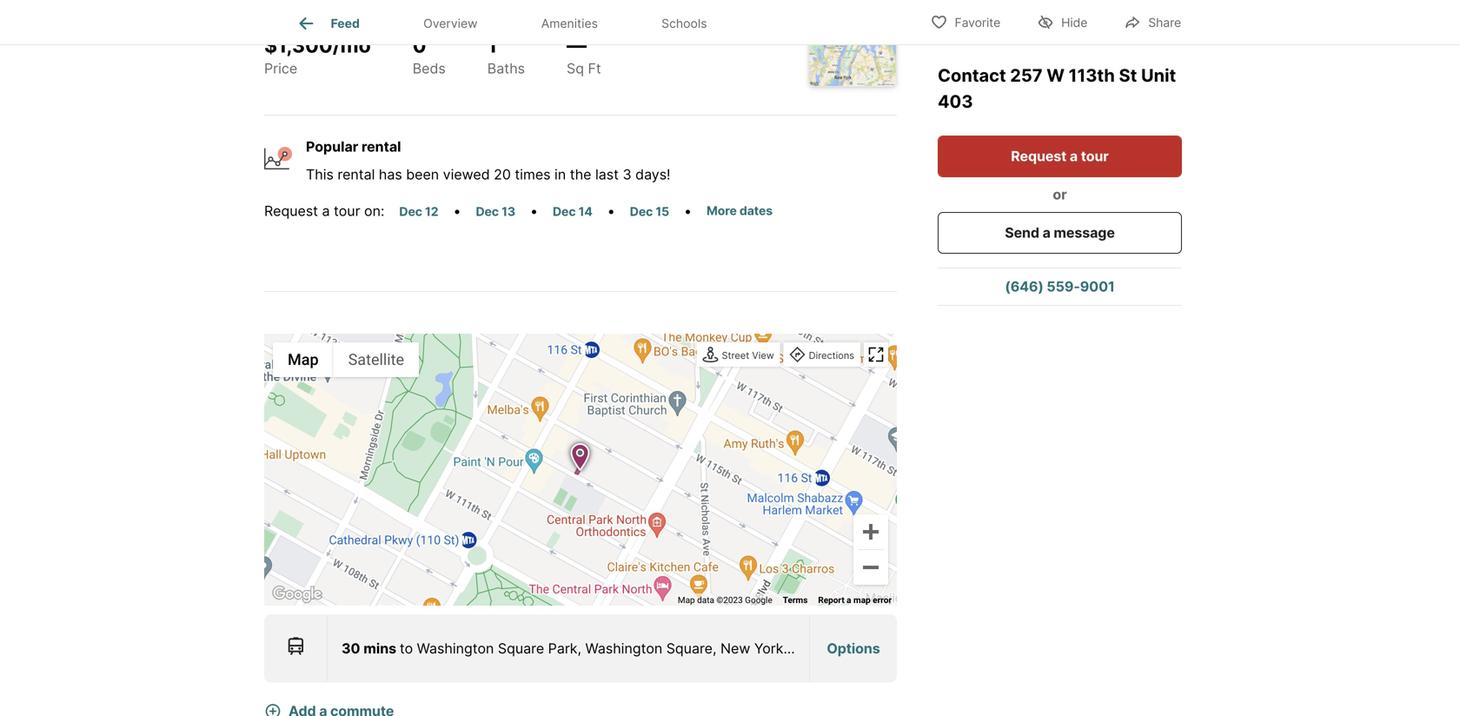Task type: describe. For each thing, give the bounding box(es) containing it.
tour for request a tour on:
[[334, 203, 360, 220]]

satellite button
[[334, 343, 419, 377]]

message
[[1054, 224, 1115, 241]]

amenities tab
[[510, 3, 630, 44]]

©2023
[[717, 595, 743, 606]]

feed link
[[296, 13, 360, 34]]

0 beds
[[413, 33, 446, 77]]

map
[[854, 595, 871, 606]]

map region
[[183, 293, 1073, 716]]

share button
[[1110, 4, 1196, 40]]

square
[[498, 640, 544, 657]]

share
[[1149, 15, 1182, 30]]

dec 12
[[399, 204, 439, 219]]

1 baths
[[488, 33, 525, 77]]

this
[[306, 166, 334, 183]]

unit inside 257 w 113th st unit 403
[[1142, 65, 1177, 86]]

park,
[[548, 640, 582, 657]]

dec 13 button
[[468, 202, 523, 222]]

price
[[264, 60, 297, 77]]

to
[[400, 640, 413, 657]]

view
[[752, 350, 774, 361]]

ny,
[[792, 640, 815, 657]]

request for request a tour
[[1011, 148, 1067, 165]]

street view button
[[699, 344, 779, 368]]

• for dec 13
[[530, 203, 538, 220]]

or
[[1053, 186, 1067, 203]]

this rental has been viewed 20 times in the last 3 days!
[[306, 166, 671, 183]]

street
[[722, 350, 750, 361]]

options button
[[810, 618, 897, 680]]

more
[[707, 203, 737, 218]]

a for report a map error
[[847, 595, 852, 606]]

$1,300 /mo price
[[264, 33, 371, 77]]

$1,300
[[264, 33, 333, 57]]

30 mins to washington square park, washington square, new york, ny, usa
[[342, 640, 847, 657]]

30
[[342, 640, 360, 657]]

w inside 257 w 113th st unit 403
[[1047, 65, 1065, 86]]

report
[[818, 595, 845, 606]]

popular
[[306, 138, 358, 155]]

3
[[623, 166, 632, 183]]

directions
[[809, 350, 855, 361]]

• for dec 15
[[684, 203, 692, 220]]

hide button
[[1023, 4, 1103, 40]]

2 washington from the left
[[586, 640, 663, 657]]

dec 15
[[630, 204, 669, 219]]

schools tab
[[630, 3, 739, 44]]

• for dec 14
[[608, 203, 615, 220]]

257 inside 257 w 113th st unit 403
[[1011, 65, 1043, 86]]

15
[[656, 204, 669, 219]]

• for dec 12
[[453, 203, 461, 220]]

hide
[[1062, 15, 1088, 30]]

times
[[515, 166, 551, 183]]

dec 14 button
[[545, 202, 601, 222]]

559-
[[1047, 278, 1080, 295]]

satellite
[[348, 351, 404, 369]]

a for send a message
[[1043, 224, 1051, 241]]

request for request a tour on:
[[264, 203, 318, 220]]

dates
[[740, 203, 773, 218]]

tab list containing feed
[[264, 0, 753, 44]]

square,
[[667, 640, 717, 657]]

been
[[406, 166, 439, 183]]

request a tour
[[1011, 148, 1109, 165]]

13
[[502, 204, 516, 219]]

ft
[[588, 60, 601, 77]]

days!
[[636, 166, 671, 183]]

dec for dec 15
[[630, 204, 653, 219]]

favorite
[[955, 15, 1001, 30]]

(646)
[[1005, 278, 1044, 295]]

12
[[425, 204, 439, 219]]

a for request a tour on:
[[322, 203, 330, 220]]

feed
[[331, 16, 360, 31]]

0 horizontal spatial st
[[349, 0, 363, 17]]

dec 12 button
[[392, 202, 446, 222]]

terms
[[783, 595, 808, 606]]

more dates button
[[699, 201, 781, 221]]

menu bar containing map
[[273, 343, 419, 377]]

data
[[697, 595, 715, 606]]

0
[[413, 33, 427, 57]]



Task type: vqa. For each thing, say whether or not it's contained in the screenshot.
top w
yes



Task type: locate. For each thing, give the bounding box(es) containing it.
403 inside 257 w 113th st unit 403
[[938, 91, 973, 112]]

google image
[[269, 583, 326, 606]]

request up or
[[1011, 148, 1067, 165]]

google
[[745, 595, 773, 606]]

send a message
[[1005, 224, 1115, 241]]

rental
[[362, 138, 401, 155], [338, 166, 375, 183]]

0 vertical spatial 257
[[264, 0, 289, 17]]

on:
[[364, 203, 385, 220]]

a down this
[[322, 203, 330, 220]]

dec left the 14
[[553, 204, 576, 219]]

new
[[721, 640, 751, 657]]

4 dec from the left
[[630, 204, 653, 219]]

1 vertical spatial 257 w 113th st unit 403
[[938, 65, 1177, 112]]

usa
[[819, 640, 847, 657]]

1 horizontal spatial 257
[[1011, 65, 1043, 86]]

schools
[[662, 16, 707, 31]]

0 vertical spatial rental
[[362, 138, 401, 155]]

/mo
[[333, 33, 371, 57]]

overview tab
[[392, 3, 510, 44]]

0 horizontal spatial 257 w 113th st unit 403
[[264, 0, 424, 17]]

overview
[[423, 16, 478, 31]]

113th inside 257 w 113th st unit 403
[[1069, 65, 1115, 86]]

the
[[570, 166, 592, 183]]

dec
[[399, 204, 422, 219], [476, 204, 499, 219], [553, 204, 576, 219], [630, 204, 653, 219]]

more dates
[[707, 203, 773, 218]]

send a message button
[[938, 212, 1182, 254]]

(646) 559-9001 link
[[938, 269, 1182, 305]]

st down the share button
[[1119, 65, 1138, 86]]

0 vertical spatial tour
[[1081, 148, 1109, 165]]

a up message
[[1070, 148, 1078, 165]]

last
[[596, 166, 619, 183]]

1 vertical spatial w
[[1047, 65, 1065, 86]]

0 vertical spatial st
[[349, 0, 363, 17]]

request down this
[[264, 203, 318, 220]]

send
[[1005, 224, 1040, 241]]

0 vertical spatial 257 w 113th st unit 403
[[264, 0, 424, 17]]

0 vertical spatial request
[[1011, 148, 1067, 165]]

1 vertical spatial tour
[[334, 203, 360, 220]]

0 horizontal spatial tour
[[334, 203, 360, 220]]

a left map
[[847, 595, 852, 606]]

257
[[264, 0, 289, 17], [1011, 65, 1043, 86]]

257 w 113th st unit 403 down hide button
[[938, 65, 1177, 112]]

0 horizontal spatial washington
[[417, 640, 494, 657]]

favorite button
[[916, 4, 1016, 40]]

report a map error link
[[818, 595, 892, 606]]

• right "15"
[[684, 203, 692, 220]]

dec 13
[[476, 204, 516, 219]]

2 • from the left
[[530, 203, 538, 220]]

error
[[873, 595, 892, 606]]

1 vertical spatial st
[[1119, 65, 1138, 86]]

tour for request a tour
[[1081, 148, 1109, 165]]

0 horizontal spatial map
[[288, 351, 319, 369]]

request a tour on:
[[264, 203, 385, 220]]

map button
[[273, 343, 334, 377]]

baths
[[488, 60, 525, 77]]

113th down hide
[[1069, 65, 1115, 86]]

1 horizontal spatial request
[[1011, 148, 1067, 165]]

257 up $1,300
[[264, 0, 289, 17]]

0 horizontal spatial w
[[293, 0, 306, 17]]

(646) 559-9001
[[1005, 278, 1115, 295]]

1 horizontal spatial map
[[678, 595, 695, 606]]

st up '/mo'
[[349, 0, 363, 17]]

york,
[[755, 640, 788, 657]]

rental for popular
[[362, 138, 401, 155]]

unit
[[367, 0, 394, 17], [1142, 65, 1177, 86]]

map entry image
[[809, 0, 896, 86]]

a for request a tour
[[1070, 148, 1078, 165]]

1 • from the left
[[453, 203, 461, 220]]

sq
[[567, 60, 584, 77]]

dec left "15"
[[630, 204, 653, 219]]

options
[[827, 640, 880, 657]]

257 down hide button
[[1011, 65, 1043, 86]]

unit down share
[[1142, 65, 1177, 86]]

1 washington from the left
[[417, 640, 494, 657]]

0 horizontal spatial 257
[[264, 0, 289, 17]]

1 vertical spatial 257
[[1011, 65, 1043, 86]]

0 horizontal spatial unit
[[367, 0, 394, 17]]

viewed
[[443, 166, 490, 183]]

113th up '/mo'
[[310, 0, 345, 17]]

• right 12
[[453, 203, 461, 220]]

1 dec from the left
[[399, 204, 422, 219]]

in
[[555, 166, 566, 183]]

0 horizontal spatial 403
[[398, 0, 424, 17]]

map left data
[[678, 595, 695, 606]]

dec for dec 14
[[553, 204, 576, 219]]

tour inside button
[[1081, 148, 1109, 165]]

map inside popup button
[[288, 351, 319, 369]]

0 vertical spatial map
[[288, 351, 319, 369]]

257 w 113th st unit 403 up '/mo'
[[264, 0, 424, 17]]

9001
[[1080, 278, 1115, 295]]

0 vertical spatial unit
[[367, 0, 394, 17]]

w up $1,300
[[293, 0, 306, 17]]

map data ©2023 google
[[678, 595, 773, 606]]

•
[[453, 203, 461, 220], [530, 203, 538, 220], [608, 203, 615, 220], [684, 203, 692, 220]]

2 dec from the left
[[476, 204, 499, 219]]

washington right to
[[417, 640, 494, 657]]

1 horizontal spatial tour
[[1081, 148, 1109, 165]]

w
[[293, 0, 306, 17], [1047, 65, 1065, 86]]

mins
[[364, 640, 397, 657]]

0 horizontal spatial request
[[264, 203, 318, 220]]

has
[[379, 166, 402, 183]]

dec inside "button"
[[399, 204, 422, 219]]

1 vertical spatial 403
[[938, 91, 973, 112]]

403 down contact
[[938, 91, 973, 112]]

0 vertical spatial w
[[293, 0, 306, 17]]

403
[[398, 0, 424, 17], [938, 91, 973, 112]]

request a tour button
[[938, 136, 1182, 177]]

request
[[1011, 148, 1067, 165], [264, 203, 318, 220]]

1 vertical spatial rental
[[338, 166, 375, 183]]

1 horizontal spatial washington
[[586, 640, 663, 657]]

unit right feed
[[367, 0, 394, 17]]

1 vertical spatial map
[[678, 595, 695, 606]]

1 horizontal spatial st
[[1119, 65, 1138, 86]]

0 vertical spatial 403
[[398, 0, 424, 17]]

1
[[488, 33, 497, 57]]

1 horizontal spatial unit
[[1142, 65, 1177, 86]]

1 vertical spatial unit
[[1142, 65, 1177, 86]]

st inside 257 w 113th st unit 403
[[1119, 65, 1138, 86]]

w down hide button
[[1047, 65, 1065, 86]]

map
[[288, 351, 319, 369], [678, 595, 695, 606]]

rental up has
[[362, 138, 401, 155]]

washington right park,
[[586, 640, 663, 657]]

washington
[[417, 640, 494, 657], [586, 640, 663, 657]]

dec left 13
[[476, 204, 499, 219]]

beds
[[413, 60, 446, 77]]

• right the 14
[[608, 203, 615, 220]]

1 horizontal spatial 403
[[938, 91, 973, 112]]

tour left on:
[[334, 203, 360, 220]]

20
[[494, 166, 511, 183]]

a right send
[[1043, 224, 1051, 241]]

• right 13
[[530, 203, 538, 220]]

113th
[[310, 0, 345, 17], [1069, 65, 1115, 86]]

directions button
[[786, 344, 859, 368]]

— sq ft
[[567, 33, 601, 77]]

1 horizontal spatial w
[[1047, 65, 1065, 86]]

rental for this
[[338, 166, 375, 183]]

1 horizontal spatial 257 w 113th st unit 403
[[938, 65, 1177, 112]]

street view
[[722, 350, 774, 361]]

—
[[567, 33, 587, 57]]

dec 14
[[553, 204, 593, 219]]

dec inside button
[[630, 204, 653, 219]]

1 vertical spatial 113th
[[1069, 65, 1115, 86]]

map left satellite popup button
[[288, 351, 319, 369]]

dec 15 button
[[622, 202, 677, 222]]

0 vertical spatial 113th
[[310, 0, 345, 17]]

0 horizontal spatial 113th
[[310, 0, 345, 17]]

1 vertical spatial request
[[264, 203, 318, 220]]

tab list
[[264, 0, 753, 44]]

3 dec from the left
[[553, 204, 576, 219]]

terms link
[[783, 595, 808, 606]]

request inside button
[[1011, 148, 1067, 165]]

14
[[579, 204, 593, 219]]

map for map
[[288, 351, 319, 369]]

map for map data ©2023 google
[[678, 595, 695, 606]]

amenities
[[541, 16, 598, 31]]

dec for dec 12
[[399, 204, 422, 219]]

403 up 0 at the left of the page
[[398, 0, 424, 17]]

contact
[[938, 65, 1011, 86]]

rental down the popular rental in the left top of the page
[[338, 166, 375, 183]]

3 • from the left
[[608, 203, 615, 220]]

popular rental
[[306, 138, 401, 155]]

tour up message
[[1081, 148, 1109, 165]]

dec for dec 13
[[476, 204, 499, 219]]

dec left 12
[[399, 204, 422, 219]]

a
[[1070, 148, 1078, 165], [322, 203, 330, 220], [1043, 224, 1051, 241], [847, 595, 852, 606]]

menu bar
[[273, 343, 419, 377]]

tour
[[1081, 148, 1109, 165], [334, 203, 360, 220]]

(646) 559-9001 button
[[938, 269, 1182, 305]]

4 • from the left
[[684, 203, 692, 220]]

1 horizontal spatial 113th
[[1069, 65, 1115, 86]]

report a map error
[[818, 595, 892, 606]]



